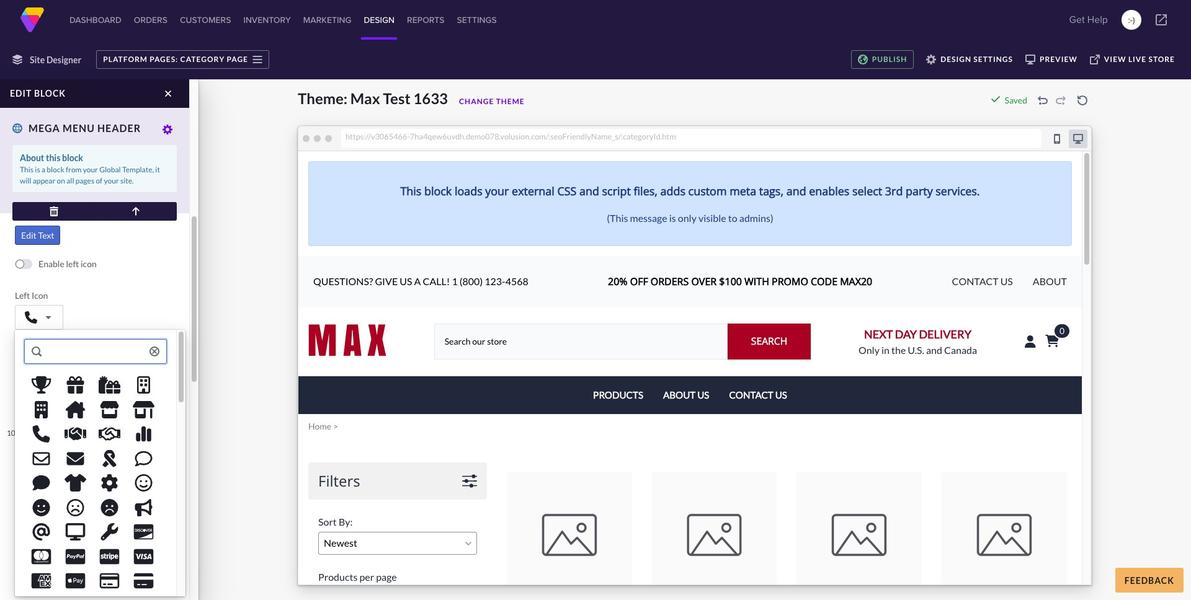 Task type: vqa. For each thing, say whether or not it's contained in the screenshot.
bottommost 'Enable'
yes



Task type: describe. For each thing, give the bounding box(es) containing it.
left content
[[15, 211, 63, 222]]

a
[[42, 165, 45, 174]]

mega
[[29, 122, 60, 134]]

preview button
[[1019, 50, 1084, 69]]

top
[[15, 94, 29, 104]]

icon for enable center icon
[[92, 503, 108, 513]]

edit text for left
[[21, 230, 54, 241]]

marketing
[[303, 14, 351, 26]]

design
[[364, 14, 395, 26]]

mega menu header
[[29, 122, 141, 134]]

customers button
[[177, 0, 234, 40]]

settings button
[[455, 0, 499, 40]]

design settings button
[[920, 50, 1019, 69]]

left icon
[[15, 290, 48, 301]]

dashboard
[[69, 14, 121, 26]]

2 vertical spatial block
[[47, 165, 64, 174]]

site designer
[[30, 54, 81, 65]]

feedback button
[[1115, 568, 1184, 593]]

top bar link color
[[15, 94, 80, 104]]

content for left content
[[32, 211, 63, 222]]

publish
[[872, 55, 907, 64]]

1 vertical spatial your
[[104, 176, 119, 186]]

live
[[1129, 55, 1147, 64]]

justify
[[15, 154, 40, 165]]

reports
[[407, 14, 445, 26]]

this
[[46, 153, 60, 163]]

header
[[97, 122, 141, 134]]

appear
[[33, 176, 55, 186]]

edit for left
[[21, 230, 36, 241]]

site.
[[120, 176, 134, 186]]

settings
[[974, 55, 1013, 64]]

get help
[[1069, 12, 1108, 27]]

store
[[1149, 55, 1175, 64]]

to
[[25, 176, 35, 188]]

volusion-logo link
[[20, 7, 45, 32]]

enable center icon
[[38, 503, 108, 513]]

edit text button for left
[[15, 226, 60, 245]]

platform pages: category page
[[103, 55, 248, 64]]

about this block this is a block from your global template, it will appear on all pages of your site.
[[20, 153, 160, 186]]

slider inside 'sidebar' element
[[90, 416, 100, 426]]

https://v3065466-7ha4qew6uvdh.demo078.volusion.com/:seofriendlyname_s/:categoryid.htm
[[346, 131, 676, 141]]

center
[[66, 503, 91, 513]]

left for left icon
[[15, 290, 30, 301]]

color for left icon color
[[50, 344, 69, 354]]

1 vertical spatial block
[[62, 153, 83, 163]]

customers
[[180, 14, 231, 26]]

saved
[[1005, 95, 1027, 105]]

get help link
[[1066, 7, 1112, 32]]

left for left content
[[15, 211, 30, 222]]

icon for enable left icon
[[81, 259, 97, 269]]

phone image
[[25, 311, 37, 324]]

color for center icon color
[[61, 588, 81, 598]]

pages
[[76, 176, 94, 186]]

enable for enable left icon
[[38, 259, 64, 269]]

preview
[[1040, 55, 1078, 64]]

7ha4qew6uvdh.demo078.volusion.com/:seofriendlyname_s/:categoryid.htm
[[410, 131, 676, 141]]

left for left icon color
[[15, 344, 30, 354]]

test
[[383, 89, 411, 107]]

to edges
[[25, 176, 63, 188]]

theme:
[[298, 89, 348, 107]]

:-)
[[1128, 14, 1135, 26]]

view live store
[[1104, 55, 1175, 64]]

orders button
[[131, 0, 170, 40]]

default
[[42, 363, 79, 374]]

reports button
[[405, 0, 447, 40]]

max
[[350, 89, 380, 107]]

left for left icon size
[[15, 405, 30, 415]]

center content
[[15, 455, 75, 465]]

category
[[180, 55, 225, 64]]

icon for left icon
[[32, 290, 48, 301]]

change
[[459, 97, 494, 106]]

1)
[[104, 125, 110, 135]]

icon for left icon color
[[32, 344, 48, 354]]

inventory
[[243, 14, 291, 26]]

will
[[20, 176, 31, 186]]

edit text for center
[[21, 474, 54, 485]]

:-) link
[[1122, 10, 1142, 30]]

dashboard link
[[67, 0, 124, 40]]

text for center
[[38, 474, 54, 485]]

inventory button
[[241, 0, 293, 40]]

design settings
[[941, 55, 1013, 64]]

center for center icon color
[[15, 588, 42, 598]]

of
[[96, 176, 102, 186]]

platform
[[103, 55, 148, 64]]



Task type: locate. For each thing, give the bounding box(es) containing it.
pages:
[[150, 55, 178, 64]]

icon left size
[[32, 405, 48, 415]]

enable for enable center icon
[[38, 503, 64, 513]]

1 horizontal spatial your
[[104, 176, 119, 186]]

block up from
[[62, 153, 83, 163]]

theme: max test 1633
[[298, 89, 448, 107]]

theme
[[496, 97, 525, 106]]

left
[[66, 259, 79, 269]]

icon
[[32, 290, 48, 301], [32, 344, 48, 354], [32, 405, 48, 415], [43, 534, 60, 545], [43, 588, 60, 598]]

sidebar element
[[0, 79, 199, 601]]

text
[[38, 230, 54, 241], [38, 474, 54, 485]]

slider
[[90, 416, 100, 426]]

0 vertical spatial color
[[60, 94, 80, 104]]

icon right left
[[81, 259, 97, 269]]

24,
[[92, 125, 102, 135]]

1 left from the top
[[15, 211, 30, 222]]

1 vertical spatial edit text button
[[15, 470, 60, 489]]

1 vertical spatial edit text
[[21, 474, 54, 485]]

17,
[[80, 125, 91, 135]]

left down phone icon
[[15, 344, 30, 354]]

center up piggy bank image
[[15, 534, 42, 545]]

left left size
[[15, 405, 30, 415]]

1 vertical spatial enable
[[38, 503, 64, 513]]

center for center content
[[15, 455, 42, 465]]

dashboard image
[[20, 7, 45, 32]]

platform pages: category page button
[[96, 50, 269, 69]]

0 vertical spatial content
[[32, 211, 63, 222]]

default inherit
[[42, 363, 79, 385]]

1 text from the top
[[38, 230, 54, 241]]

2 vertical spatial color
[[61, 588, 81, 598]]

page
[[227, 55, 248, 64]]

color
[[60, 94, 80, 104], [50, 344, 69, 354], [61, 588, 81, 598]]

edit down center content
[[21, 474, 36, 485]]

0 horizontal spatial your
[[83, 165, 98, 174]]

2 center from the top
[[15, 534, 42, 545]]

Search icons text field
[[24, 339, 167, 364]]

1 edit text from the top
[[21, 230, 54, 241]]

left down the to
[[15, 211, 30, 222]]

enable left left
[[38, 259, 64, 269]]

2 vertical spatial edit
[[21, 474, 36, 485]]

center
[[15, 455, 42, 465], [15, 534, 42, 545], [15, 588, 42, 598]]

feedback
[[1125, 575, 1175, 586]]

2 left from the top
[[15, 290, 30, 301]]

help
[[1088, 12, 1108, 27]]

edit for center
[[21, 474, 36, 485]]

template,
[[122, 165, 154, 174]]

icon down enable center icon
[[43, 534, 60, 545]]

site
[[30, 54, 45, 65]]

get
[[1069, 12, 1085, 27]]

justify content
[[15, 154, 71, 165]]

1 vertical spatial edit
[[21, 230, 36, 241]]

your down global
[[104, 176, 119, 186]]

size
[[50, 405, 64, 415]]

0 vertical spatial text
[[38, 230, 54, 241]]

icon up phone icon
[[32, 290, 48, 301]]

designer
[[46, 54, 81, 65]]

0 vertical spatial block
[[34, 88, 66, 99]]

it
[[155, 165, 160, 174]]

1 vertical spatial color
[[50, 344, 69, 354]]

block right 'top'
[[34, 88, 66, 99]]

icon up default
[[32, 344, 48, 354]]

0 vertical spatial your
[[83, 165, 98, 174]]

content down 'edges'
[[32, 211, 63, 222]]

center icon
[[15, 534, 60, 545]]

inherit
[[42, 375, 72, 385]]

edit text button for center
[[15, 470, 60, 489]]

0 vertical spatial edit text
[[21, 230, 54, 241]]

edit block
[[10, 88, 66, 99]]

edit text
[[21, 230, 54, 241], [21, 474, 54, 485]]

1633
[[413, 89, 448, 107]]

design
[[941, 55, 972, 64]]

1 enable from the top
[[38, 259, 64, 269]]

enable left icon
[[38, 259, 97, 269]]

is
[[35, 165, 40, 174]]

saved image
[[991, 94, 1001, 104]]

left icon color
[[15, 344, 69, 354]]

icon for left icon size
[[32, 405, 48, 415]]

4 left from the top
[[15, 405, 30, 415]]

enable left center
[[38, 503, 64, 513]]

center down left icon size
[[15, 455, 42, 465]]

2 enable from the top
[[38, 503, 64, 513]]

1 vertical spatial text
[[38, 474, 54, 485]]

edit text button down left content
[[15, 226, 60, 245]]

1 center from the top
[[15, 455, 42, 465]]

content up enable center icon
[[43, 455, 75, 465]]

3 center from the top
[[15, 588, 42, 598]]

content
[[42, 154, 71, 165]]

0 vertical spatial edit
[[10, 88, 32, 99]]

to edges button
[[15, 170, 174, 195]]

edit down left content
[[21, 230, 36, 241]]

center down piggy bank image
[[15, 588, 42, 598]]

left icon size
[[15, 405, 64, 415]]

settings
[[457, 14, 497, 26]]

global template image
[[12, 123, 22, 133]]

view live store button
[[1084, 50, 1181, 69]]

1 edit text button from the top
[[15, 226, 60, 245]]

piggy bank image
[[25, 555, 39, 568]]

icon for center icon
[[43, 534, 60, 545]]

bar
[[30, 94, 43, 104]]

marketing button
[[301, 0, 354, 40]]

left up phone icon
[[15, 290, 30, 301]]

icon
[[81, 259, 97, 269], [92, 503, 108, 513]]

3 left from the top
[[15, 344, 30, 354]]

edit text down center content
[[21, 474, 54, 485]]

your
[[83, 165, 98, 174], [104, 176, 119, 186]]

icon down center icon
[[43, 588, 60, 598]]

global
[[99, 165, 121, 174]]

0 vertical spatial icon
[[81, 259, 97, 269]]

your up pages
[[83, 165, 98, 174]]

publish button
[[851, 50, 914, 69]]

about
[[20, 153, 44, 163]]

menu
[[63, 122, 95, 134]]

center icon color
[[15, 588, 81, 598]]

1 vertical spatial center
[[15, 534, 42, 545]]

icon right center
[[92, 503, 108, 513]]

https://v3065466-
[[346, 131, 410, 141]]

2 vertical spatial center
[[15, 588, 42, 598]]

0 vertical spatial enable
[[38, 259, 64, 269]]

edit left link
[[10, 88, 32, 99]]

0 vertical spatial edit text button
[[15, 226, 60, 245]]

change theme
[[459, 97, 525, 106]]

rgba(178,
[[42, 125, 79, 135]]

block
[[34, 88, 66, 99], [62, 153, 83, 163], [47, 165, 64, 174]]

1 vertical spatial content
[[43, 455, 75, 465]]

2 edit text from the top
[[21, 474, 54, 485]]

text for left
[[38, 230, 54, 241]]

text down center content
[[38, 474, 54, 485]]

all
[[67, 176, 74, 186]]

content for center content
[[43, 455, 75, 465]]

0 vertical spatial center
[[15, 455, 42, 465]]

link
[[45, 94, 59, 104]]

text down left content
[[38, 230, 54, 241]]

2 text from the top
[[38, 474, 54, 485]]

from
[[66, 165, 82, 174]]

center for center icon
[[15, 534, 42, 545]]

:-
[[1128, 14, 1133, 26]]

view
[[1104, 55, 1126, 64]]

this
[[20, 165, 34, 174]]

edges
[[37, 176, 63, 188]]

on
[[57, 176, 65, 186]]

content
[[32, 211, 63, 222], [43, 455, 75, 465]]

1 vertical spatial icon
[[92, 503, 108, 513]]

edit text button down center content
[[15, 470, 60, 489]]

design button
[[361, 0, 397, 40]]

icon for center icon color
[[43, 588, 60, 598]]

2 edit text button from the top
[[15, 470, 60, 489]]

block down this
[[47, 165, 64, 174]]

edit text down left content
[[21, 230, 54, 241]]



